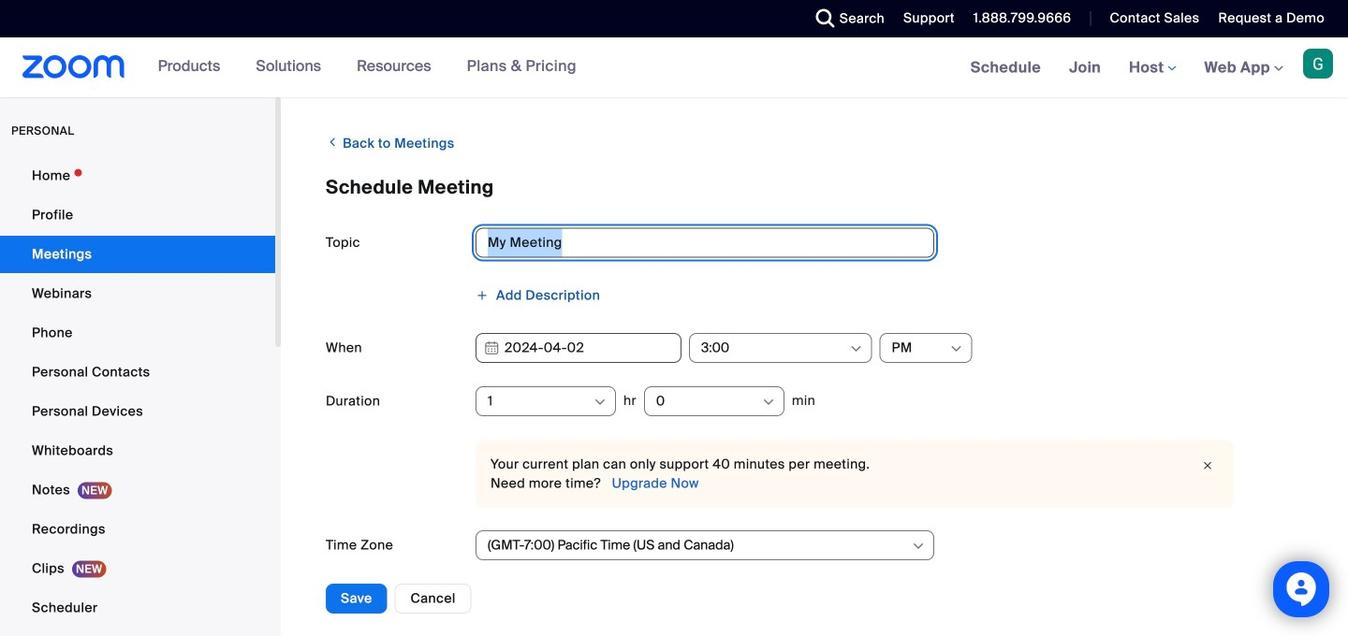 Task type: vqa. For each thing, say whether or not it's contained in the screenshot.
decrease indent image at the right top of the page
no



Task type: describe. For each thing, give the bounding box(es) containing it.
product information navigation
[[144, 37, 591, 97]]

2 horizontal spatial show options image
[[949, 342, 964, 357]]

My Meeting text field
[[476, 228, 935, 258]]

1 horizontal spatial show options image
[[911, 539, 926, 554]]

profile picture image
[[1304, 49, 1334, 79]]

personal menu menu
[[0, 157, 275, 637]]

left image
[[326, 133, 339, 152]]



Task type: locate. For each thing, give the bounding box(es) containing it.
show options image
[[849, 342, 864, 357], [949, 342, 964, 357], [911, 539, 926, 554]]

zoom logo image
[[22, 55, 125, 79]]

meetings navigation
[[957, 37, 1349, 99]]

close image
[[1197, 457, 1219, 476]]

0 horizontal spatial show options image
[[849, 342, 864, 357]]

banner
[[0, 37, 1349, 99]]

add image
[[476, 289, 489, 302]]



